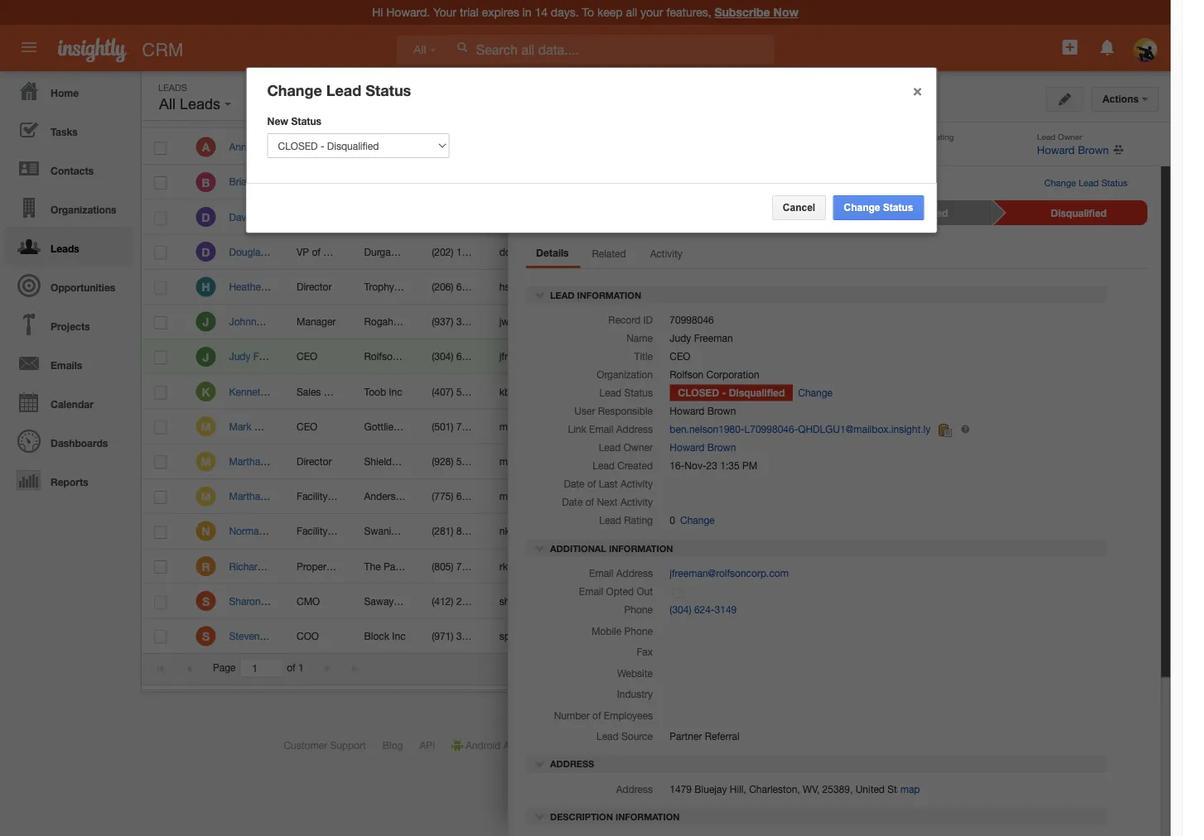 Task type: describe. For each thing, give the bounding box(es) containing it.
ceo down judy freeman
[[670, 351, 691, 363]]

attempted contact
[[723, 207, 813, 219]]

23 for rkdiaz@padbergh.com
[[671, 561, 682, 573]]

1:35 for bwhite@boganinc.com
[[685, 176, 704, 188]]

ben.nelson1980-
[[670, 424, 745, 436]]

5 column header from the left
[[766, 97, 834, 128]]

&
[[400, 456, 406, 468]]

bogan-
[[364, 176, 397, 188]]

new for new lead
[[1055, 90, 1075, 101]]

open for jwheeler@rgf.com
[[567, 316, 594, 328]]

0 vertical spatial activity
[[650, 248, 683, 259]]

lead down display: grid icon
[[910, 132, 928, 141]]

546-
[[456, 386, 477, 398]]

j for judy
[[203, 350, 209, 364]]

lead up "last"
[[593, 460, 615, 472]]

industry
[[617, 689, 653, 701]]

mbradley@shieldsgigot.com
[[499, 456, 625, 468]]

1:35 for rkdiaz@padbergh.com
[[685, 561, 704, 573]]

all link
[[397, 35, 447, 65]]

leads
[[997, 125, 1027, 136]]

of right baker
[[312, 246, 321, 258]]

16-nov-23 1:35 pm cell for mcarroll@gsd.com
[[622, 410, 767, 445]]

(775) 616-7387 mhudson@andersoninc.com
[[432, 491, 626, 503]]

howard brown link for d
[[780, 211, 846, 223]]

(407) 546-6906 kbailey@toobinc.com
[[432, 386, 594, 398]]

1 horizontal spatial lead rating
[[910, 132, 954, 141]]

manager inside 'm' row
[[331, 491, 370, 503]]

baker
[[268, 246, 294, 258]]

16-nov-23 1:35 pm cell for mhudson@andersoninc.com
[[622, 480, 767, 515]]

padberg
[[384, 561, 421, 573]]

leads inside leads link
[[51, 243, 79, 254]]

1 d row from the top
[[142, 200, 917, 235]]

1 horizontal spatial corporation
[[707, 369, 760, 381]]

gigot
[[409, 456, 433, 468]]

toob inc cell
[[351, 375, 419, 410]]

- for mhudson@andersoninc.com
[[597, 491, 601, 503]]

m link for mark carroll
[[196, 417, 216, 437]]

notcontacted for nkennedy@swaniawskillc.com
[[604, 526, 666, 538]]

email for opted
[[579, 586, 603, 598]]

(251) 735-5824 cell
[[419, 165, 499, 200]]

change up new status
[[267, 81, 322, 99]]

row containing full name
[[142, 97, 917, 128]]

open - notcontacted cell for mcarroll@gsd.com
[[554, 410, 666, 445]]

16- for kbailey@toobinc.com
[[635, 386, 650, 398]]

(206) 645-7995 cell
[[419, 270, 499, 305]]

pm down l70998046-
[[742, 460, 758, 472]]

block inc cell
[[351, 620, 419, 655]]

open - notcontacted cell for jwheeler@rgf.com
[[554, 305, 666, 340]]

coo cell
[[284, 620, 351, 655]]

hsanders@trophygroup.com cell
[[487, 270, 625, 305]]

closed - disqualified cell for b
[[554, 165, 668, 200]]

information for email address
[[609, 543, 673, 554]]

- up ben.nelson1980-
[[722, 388, 726, 399]]

rogahn, gleason and farrell cell
[[351, 305, 491, 340]]

import / export
[[928, 170, 1010, 181]]

sawayn llc cell
[[351, 585, 420, 620]]

open for spayne@blockinc.com
[[567, 631, 594, 642]]

wv,
[[803, 784, 820, 796]]

nov- for rkdiaz@padbergh.com
[[650, 561, 671, 573]]

app for iphone app
[[658, 740, 676, 752]]

anderson inc cell
[[351, 480, 423, 515]]

all inside leads all leads
[[159, 96, 176, 113]]

rolfson inside cell
[[364, 351, 398, 363]]

notcontacted for jwheeler@rgf.com
[[604, 316, 666, 328]]

(202) 168-3484 cell
[[419, 235, 499, 270]]

16-nov-23 1:35 pm cell for mbradley@shieldsgigot.com
[[622, 445, 767, 480]]

m link for martha hudson
[[196, 487, 216, 507]]

sales manager cell
[[284, 375, 363, 410]]

howard brown for d
[[780, 211, 846, 223]]

partner referral
[[670, 731, 740, 743]]

16- for nkennedy@swaniawskillc.com
[[635, 526, 650, 538]]

schultz
[[405, 421, 438, 433]]

sharon little link
[[229, 596, 293, 607]]

0 vertical spatial date
[[564, 479, 585, 490]]

closed - disqualified up ben.nelson1980-
[[678, 388, 785, 399]]

brown for h
[[817, 281, 846, 293]]

disqualified inside the j row
[[616, 351, 668, 363]]

23 for mbradley@shieldsgigot.com
[[671, 456, 682, 468]]

mobile phone
[[592, 626, 653, 637]]

nov- for nkennedy@swaniawskillc.com
[[650, 526, 671, 538]]

rolfson corporation inside cell
[[364, 351, 454, 363]]

3860
[[477, 141, 499, 153]]

2 vertical spatial activity
[[621, 497, 653, 509]]

brian white link
[[229, 176, 289, 188]]

lead down number of employees
[[597, 731, 619, 743]]

director for m
[[297, 456, 332, 468]]

cmo cell
[[284, 585, 351, 620]]

howe-
[[364, 141, 394, 153]]

- up lead information at the top of page
[[597, 246, 601, 258]]

of left next
[[586, 497, 594, 509]]

attempted
[[723, 207, 773, 219]]

norma kennedy link
[[229, 526, 309, 538]]

anne lynch link
[[229, 141, 290, 153]]

change right 0
[[680, 515, 715, 527]]

16- up "lead tags" on the right of the page
[[943, 262, 957, 273]]

reports
[[51, 477, 88, 488]]

ceo inside the j row
[[297, 351, 317, 363]]

of inside a row
[[312, 141, 321, 153]]

right click to copy email address image
[[939, 424, 952, 438]]

2 j row from the top
[[142, 340, 917, 375]]

owner for lead owner howard brown
[[1058, 132, 1083, 141]]

kenneth
[[229, 386, 266, 398]]

(412) 250-9270 cell
[[419, 585, 499, 620]]

7 column header from the left
[[875, 97, 917, 128]]

terms of service link
[[693, 740, 767, 752]]

leads down leads
[[986, 149, 1013, 161]]

mark
[[229, 421, 252, 433]]

(501) 733-1738 cell
[[419, 410, 499, 445]]

- for kbailey@toobinc.com
[[610, 386, 613, 398]]

16-nov-23 1:35 pm cell for bwhite@boganinc.com
[[622, 165, 767, 200]]

anderson
[[364, 491, 407, 503]]

d'amore
[[460, 421, 499, 433]]

jwheeler@rgf.com cell
[[487, 305, 578, 340]]

home
[[51, 87, 79, 99]]

facility for m
[[297, 491, 328, 503]]

(971)
[[432, 631, 454, 642]]

j link for johnny
[[196, 312, 216, 332]]

android app
[[466, 740, 522, 752]]

mark carroll
[[229, 421, 283, 433]]

1 vertical spatial jfreeman@rolfsoncorp.com
[[670, 568, 789, 580]]

of left "last"
[[587, 479, 596, 490]]

1:35 for jwheeler@rgf.com
[[685, 316, 704, 328]]

follow image for spayne@blockinc.com
[[847, 630, 863, 645]]

1 notcontacted from the top
[[604, 246, 666, 258]]

3149 for (304) 624-3149
[[715, 604, 737, 616]]

16-nov-23 1:35 pm for bwhite@boganinc.com
[[635, 176, 722, 188]]

facility for n
[[297, 526, 328, 538]]

(971) 344-9290 cell
[[419, 620, 499, 655]]

swaniawski
[[364, 526, 417, 538]]

howard brown link for k
[[780, 386, 846, 398]]

2 d row from the top
[[142, 235, 917, 270]]

2 vp from the top
[[297, 246, 309, 258]]

(304) 624-3149 jfreeman@rolfsoncorp.com
[[432, 351, 618, 363]]

notcontacted for spayne@blockinc.com
[[604, 631, 666, 642]]

david matthews
[[229, 211, 301, 223]]

address down 'number'
[[548, 759, 594, 770]]

lead tags
[[928, 283, 979, 293]]

lead left tags
[[928, 283, 952, 293]]

notcontacted for hsanders@trophygroup.com
[[604, 281, 666, 293]]

2 column header from the left
[[486, 97, 554, 128]]

subscribe now
[[715, 5, 799, 19]]

d for david matthews
[[202, 210, 210, 224]]

(775) 616-7387 cell
[[419, 480, 499, 515]]

(928)
[[432, 456, 454, 468]]

n
[[202, 525, 210, 539]]

howard for m
[[780, 421, 814, 433]]

mcarroll@gsd.com cell
[[487, 410, 582, 445]]

email opted out
[[579, 586, 653, 598]]

change inside 'link'
[[798, 388, 833, 399]]

show sidebar image
[[1005, 90, 1017, 101]]

(805) 715-0369 cell
[[419, 550, 499, 585]]

2 vertical spatial information
[[616, 812, 680, 823]]

j link for judy
[[196, 347, 216, 367]]

16- for spayne@blockinc.com
[[635, 631, 650, 642]]

rogahn,
[[364, 316, 402, 328]]

1 vertical spatial date
[[562, 497, 583, 509]]

23 for bwhite@boganinc.com
[[671, 176, 682, 188]]

howard brown for m
[[780, 421, 846, 433]]

vp inside a row
[[297, 141, 309, 153]]

status for lead status
[[624, 388, 653, 399]]

martha bradley link
[[229, 456, 305, 468]]

1 vertical spatial sales
[[323, 246, 348, 258]]

mcarroll@gsd.com
[[499, 421, 582, 433]]

nov- for jfreeman@rolfsoncorp.com
[[650, 351, 671, 363]]

shields & gigot cell
[[351, 445, 433, 480]]

lead inside lead owner howard brown
[[1037, 132, 1056, 141]]

howard brown link for h
[[780, 281, 846, 293]]

23 for kbailey@toobinc.com
[[671, 386, 682, 398]]

(937)
[[432, 316, 454, 328]]

a
[[202, 141, 210, 154]]

smartmerge leads
[[928, 149, 1013, 161]]

closed - disqualified for r
[[567, 561, 668, 573]]

gottlieb, schultz and d'amore
[[364, 421, 499, 433]]

little
[[264, 596, 285, 607]]

of right 'number'
[[593, 710, 601, 722]]

- for hsanders@trophygroup.com
[[597, 281, 601, 293]]

inc inside cell
[[392, 631, 406, 642]]

douglas
[[229, 246, 266, 258]]

23 for mcarroll@gsd.com
[[671, 421, 682, 433]]

(304) for (304) 624-3149 jfreeman@rolfsoncorp.com
[[432, 351, 454, 363]]

1:35 for sharon.little@sawayn.com
[[685, 596, 704, 607]]

change  status
[[844, 202, 914, 213]]

3149 for (304) 624-3149 jfreeman@rolfsoncorp.com
[[477, 351, 499, 363]]

leads left the full
[[180, 96, 220, 113]]

ceo inside cell
[[297, 421, 317, 433]]

2 s row from the top
[[142, 620, 917, 655]]

lead information
[[548, 290, 641, 301]]

open inside d row
[[567, 246, 594, 258]]

change up disqualified link
[[1045, 178, 1076, 189]]

pm right activity link
[[707, 246, 722, 258]]

nov- for mhudson@andersoninc.com
[[650, 491, 671, 503]]

m link for martha bradley
[[196, 452, 216, 472]]

last
[[599, 479, 618, 490]]

jfreeman@rolfsoncorp.com cell
[[487, 340, 618, 375]]

2 vertical spatial import
[[993, 262, 1022, 273]]

lead status
[[600, 388, 653, 399]]

iphone app
[[624, 740, 676, 752]]

5824
[[477, 176, 499, 188]]

user
[[575, 406, 595, 417]]

mhudson@andersoninc.com cell
[[487, 480, 626, 515]]

llc inside n row
[[419, 526, 438, 538]]

1 column header from the left
[[419, 97, 486, 128]]

bogan-auer, inc. (251) 735-5824 bwhite@boganinc.com
[[364, 176, 601, 188]]

16-nov-23 1:35 pm cell for kbailey@toobinc.com
[[622, 375, 767, 410]]

johnny wheeler manager
[[229, 316, 336, 328]]

l70998046-
[[745, 424, 798, 436]]

1 vertical spatial name
[[627, 333, 653, 344]]

support
[[330, 740, 366, 752]]

Search all data.... text field
[[447, 35, 774, 65]]

3 column header from the left
[[554, 97, 621, 128]]

leads up the your recent imports
[[975, 217, 1002, 229]]

new lead link
[[1044, 83, 1112, 108]]

16- for mbradley@shieldsgigot.com
[[635, 456, 650, 468]]

your
[[928, 238, 955, 249]]

export leads
[[940, 217, 1002, 229]]

k
[[202, 385, 210, 399]]

the padberg company cell
[[351, 550, 467, 585]]

(202) 168-3484
[[432, 246, 499, 258]]

lead left actions
[[1078, 90, 1101, 101]]

judy freeman link
[[229, 351, 301, 363]]

kbailey@toobinc.com cell
[[487, 375, 594, 410]]

open - notcontacted cell for spayne@blockinc.com
[[554, 620, 666, 655]]

brown for d
[[817, 211, 846, 223]]

1 m row from the top
[[142, 410, 917, 445]]

activity link
[[639, 243, 693, 268]]

disqualified inside b row
[[616, 176, 668, 188]]

0 horizontal spatial lead rating
[[599, 515, 653, 527]]

d link for david matthews
[[196, 207, 216, 227]]

lead down link email address
[[599, 442, 621, 454]]

howard inside lead owner howard brown
[[1037, 143, 1075, 156]]

nov- right the related
[[650, 246, 671, 258]]

1 j row from the top
[[142, 305, 917, 340]]

durgan and sons cell
[[351, 235, 441, 270]]

tags
[[955, 283, 979, 293]]

lead up disqualified link
[[1079, 178, 1099, 189]]

closed for j
[[567, 351, 607, 363]]

of right terms
[[722, 740, 731, 752]]

open - notcontacted cell for nkennedy@swaniawskillc.com
[[554, 515, 666, 550]]

jfreeman@rolfsoncorp.com inside the j row
[[499, 351, 618, 363]]

(937) 360-8462 cell
[[419, 305, 499, 340]]

0 horizontal spatial export
[[943, 217, 972, 229]]

import for import / export
[[928, 170, 964, 181]]

open for mbradley@shieldsgigot.com
[[567, 456, 594, 468]]

16- for hsanders@trophygroup.com
[[635, 281, 650, 293]]

nov- for sharon.little@sawayn.com
[[650, 596, 671, 607]]

status:
[[553, 178, 590, 189]]

1 vertical spatial activity
[[621, 479, 653, 490]]

4 column header from the left
[[621, 97, 766, 128]]

disqualified inside r row
[[616, 561, 668, 573]]

durgan
[[364, 246, 396, 258]]

johnny wheeler link
[[229, 316, 309, 328]]

16-nov-23 1:35 pm cell for jfreeman@rolfsoncorp.com
[[622, 340, 767, 375]]

smartmerge for smartmerge leads
[[928, 125, 994, 136]]

pm for nkennedy@swaniawskillc.com
[[707, 526, 722, 538]]

bluejay
[[695, 784, 727, 796]]

23 for jwheeler@rgf.com
[[671, 316, 682, 328]]

howard for b
[[780, 176, 814, 188]]

follow image for mcarroll@gsd.com
[[847, 420, 863, 436]]

16- right the related
[[635, 246, 650, 258]]

manager inside the k row
[[324, 386, 363, 398]]

16-nov-23 1:35 pm cell for nkennedy@swaniawskillc.com
[[622, 515, 767, 550]]

matthews
[[257, 211, 301, 223]]

follow image for rkdiaz@padbergh.com
[[847, 560, 863, 575]]

733-
[[456, 421, 477, 433]]

address up description information
[[616, 784, 653, 796]]

16-nov-23 1:35 pm for hsanders@trophygroup.com
[[635, 281, 722, 293]]

organizations link
[[4, 188, 133, 227]]

leads down crm
[[158, 82, 187, 93]]

kenneth bailey link
[[229, 386, 304, 398]]

16-nov-23 1:35 pm for kbailey@toobinc.com
[[635, 386, 722, 398]]

change inside "button"
[[844, 202, 880, 213]]

howe-blanda llc cell
[[351, 130, 446, 165]]

nov- up tags
[[957, 262, 979, 273]]

(406) 653-3860 cell
[[419, 130, 499, 165]]

trophy group cell
[[351, 270, 425, 305]]

lead down next
[[599, 515, 622, 527]]

user responsible
[[575, 406, 653, 417]]

details link
[[526, 243, 579, 266]]

bwhite@boganinc.com cell
[[487, 165, 601, 200]]

closed - disqualified for b
[[567, 176, 668, 188]]

565468
[[456, 456, 490, 468]]

howard brown for r
[[780, 561, 846, 573]]

2 m row from the top
[[142, 445, 917, 480]]

16- right created
[[670, 460, 685, 472]]

1 s row from the top
[[142, 585, 917, 620]]

opted
[[606, 586, 634, 598]]

swaniawski llc cell
[[351, 515, 438, 550]]



Task type: locate. For each thing, give the bounding box(es) containing it.
vp
[[297, 141, 309, 153], [297, 246, 309, 258]]

5 16-nov-23 1:35 pm cell from the top
[[622, 340, 767, 375]]

nov- inside n row
[[650, 526, 671, 538]]

- for mcarroll@gsd.com
[[597, 421, 601, 433]]

closed for r
[[567, 561, 607, 573]]

jfreeman@rolfsoncorp.com up (304) 624-3149 link on the right bottom of the page
[[670, 568, 789, 580]]

1 horizontal spatial rating
[[930, 132, 954, 141]]

rolfson corporation cell
[[351, 340, 454, 375]]

- inside h row
[[597, 281, 601, 293]]

column header
[[419, 97, 486, 128], [486, 97, 554, 128], [554, 97, 621, 128], [621, 97, 766, 128], [766, 97, 834, 128], [834, 97, 875, 128], [875, 97, 917, 128]]

howard inside b row
[[780, 176, 814, 188]]

inc right block
[[392, 631, 406, 642]]

23 inside h row
[[671, 281, 682, 293]]

the padberg company
[[364, 561, 467, 573]]

open left next
[[567, 491, 594, 503]]

11 16-nov-23 1:35 pm cell from the top
[[622, 550, 767, 585]]

1 vertical spatial inc
[[410, 491, 423, 503]]

organization
[[597, 369, 653, 381]]

s link for sharon little
[[196, 592, 216, 612]]

6 open - notcontacted cell from the top
[[554, 480, 666, 515]]

16- inside n row
[[635, 526, 650, 538]]

0 vertical spatial change link
[[793, 385, 833, 402]]

row group
[[142, 130, 917, 655]]

inc
[[389, 386, 402, 398], [410, 491, 423, 503], [392, 631, 406, 642]]

open - notcontacted up lead information at the top of page
[[567, 246, 666, 258]]

nov- for spayne@blockinc.com
[[650, 631, 671, 642]]

23 inside the k row
[[671, 386, 682, 398]]

0 horizontal spatial change link
[[675, 513, 715, 529]]

activity right next
[[621, 497, 653, 509]]

rolfson corporation down judy freeman
[[670, 369, 760, 381]]

1 smartmerge from the top
[[928, 125, 994, 136]]

0 vertical spatial information
[[577, 290, 641, 301]]

16- up out
[[635, 561, 650, 573]]

martha hudson facility manager anderson inc
[[229, 491, 423, 503]]

blog link
[[383, 740, 403, 752]]

1 vertical spatial and
[[444, 316, 461, 328]]

closed inside the j row
[[567, 351, 607, 363]]

1 follow image from the top
[[847, 210, 863, 226]]

0 vertical spatial name
[[248, 107, 276, 118]]

open inside the j row
[[567, 316, 594, 328]]

change link for 0
[[675, 513, 715, 529]]

property manager cell
[[284, 550, 377, 585]]

ceo cell for m
[[284, 410, 351, 445]]

1 horizontal spatial new
[[1055, 90, 1075, 101]]

j link down the h
[[196, 312, 216, 332]]

0 horizontal spatial rating
[[624, 515, 653, 527]]

gottlieb, schultz and d'amore cell
[[351, 410, 499, 445]]

16-nov-23 1:35 pm inside n row
[[635, 526, 722, 538]]

0 vertical spatial director cell
[[284, 270, 351, 305]]

nov- inside b row
[[650, 176, 671, 188]]

description
[[550, 812, 613, 823]]

vp of sales cell
[[284, 130, 351, 165], [284, 235, 351, 270]]

notifications image
[[1098, 37, 1118, 57]]

group
[[397, 281, 425, 293]]

1 m from the top
[[201, 420, 211, 434]]

ceo
[[670, 351, 691, 363], [297, 351, 317, 363], [297, 421, 317, 433]]

1 vertical spatial facility
[[297, 526, 328, 538]]

9 16-nov-23 1:35 pm cell from the top
[[622, 480, 767, 515]]

1 vertical spatial information
[[609, 543, 673, 554]]

ben.nelson1980-l70998046-qhdlgu1@mailbox.insight.ly
[[670, 424, 931, 436]]

0 horizontal spatial corporation
[[401, 351, 454, 363]]

2 smartmerge from the top
[[928, 149, 983, 161]]

(406) 653-3860
[[432, 141, 499, 153]]

leads up export leads
[[974, 194, 1001, 206]]

9 open from the top
[[567, 631, 594, 642]]

facility inside n row
[[297, 526, 328, 538]]

1 vertical spatial j link
[[196, 347, 216, 367]]

nkennedy@swaniawskillc.com cell
[[487, 515, 634, 550]]

1 director from the top
[[297, 281, 332, 293]]

pm inside n row
[[707, 526, 722, 538]]

app right android
[[503, 740, 522, 752]]

8 open - notcontacted from the top
[[567, 596, 666, 607]]

notcontacted inside the j row
[[604, 316, 666, 328]]

notcontacted up additional information at bottom
[[604, 526, 666, 538]]

director for h
[[297, 281, 332, 293]]

- for jwheeler@rgf.com
[[597, 316, 601, 328]]

16-nov-23 1:35 pm for sharon.little@sawayn.com
[[635, 596, 722, 607]]

manager inside n row
[[331, 526, 370, 538]]

facility
[[297, 491, 328, 503], [297, 526, 328, 538]]

s down r
[[202, 595, 210, 609]]

s row up (971) 344-9290 spayne@blockinc.com
[[142, 585, 917, 620]]

6 16-nov-23 1:35 pm cell from the top
[[622, 375, 767, 410]]

block inc
[[364, 631, 406, 642]]

blog
[[383, 740, 403, 752]]

howard inside r row
[[780, 561, 814, 573]]

gleason
[[404, 316, 441, 328]]

closed - disqualified for k
[[567, 386, 668, 398]]

d for douglas baker
[[202, 245, 210, 259]]

brown inside b row
[[817, 176, 846, 188]]

1 vertical spatial change lead status
[[1045, 178, 1128, 189]]

2 vertical spatial m link
[[196, 487, 216, 507]]

- inside b row
[[610, 176, 613, 188]]

×
[[913, 79, 923, 99]]

2 vertical spatial inc
[[392, 631, 406, 642]]

change link for closed - disqualified
[[793, 385, 833, 402]]

2 d link from the top
[[196, 242, 216, 262]]

r row
[[142, 550, 917, 585]]

closed - disqualified cell
[[554, 165, 668, 200], [554, 340, 668, 375], [554, 375, 668, 410], [554, 550, 668, 585]]

0 vertical spatial owner
[[1058, 132, 1083, 141]]

page
[[213, 663, 236, 674]]

16-nov-23 1:35 pm inside b row
[[635, 176, 722, 188]]

the
[[364, 561, 381, 573]]

250-
[[456, 596, 477, 607]]

None checkbox
[[154, 142, 167, 155], [154, 177, 167, 190], [154, 212, 167, 225], [154, 247, 167, 260], [154, 351, 167, 365], [154, 561, 167, 574], [154, 596, 167, 609], [154, 631, 167, 644], [154, 142, 167, 155], [154, 177, 167, 190], [154, 212, 167, 225], [154, 247, 167, 260], [154, 351, 167, 365], [154, 561, 167, 574], [154, 596, 167, 609], [154, 631, 167, 644]]

1 vertical spatial j
[[203, 350, 209, 364]]

closed - disqualified up organization
[[567, 351, 668, 363]]

open - notcontacted for jwheeler@rgf.com
[[567, 316, 666, 328]]

nov- inside h row
[[650, 281, 671, 293]]

closed inside b row
[[567, 176, 607, 188]]

2 vp of sales cell from the top
[[284, 235, 351, 270]]

email
[[589, 424, 614, 436], [589, 568, 614, 580], [579, 586, 603, 598]]

lead up 'user responsible'
[[600, 388, 622, 399]]

howard brown inside the k row
[[780, 386, 846, 398]]

dashboards
[[51, 438, 108, 449]]

director cell
[[284, 270, 351, 305], [284, 445, 351, 480]]

1 vertical spatial rolfson
[[670, 369, 704, 381]]

ceo cell
[[284, 340, 351, 375], [284, 410, 351, 445]]

1 vertical spatial owner
[[624, 442, 653, 454]]

4 open from the top
[[567, 421, 594, 433]]

0 horizontal spatial owner
[[624, 442, 653, 454]]

closed - disqualified inside r row
[[567, 561, 668, 573]]

(304) inside the j row
[[432, 351, 454, 363]]

1 facility manager cell from the top
[[284, 480, 370, 515]]

number
[[554, 710, 590, 722]]

title up organization
[[634, 351, 653, 363]]

9 follow image from the top
[[847, 595, 863, 610]]

and inside cell
[[441, 421, 457, 433]]

open down lead information at the top of page
[[567, 316, 594, 328]]

change  status button
[[833, 195, 924, 220]]

2 manager cell from the top
[[284, 305, 351, 340]]

2 s link from the top
[[196, 627, 216, 647]]

16-nov-23 1:35 pm cell for hsanders@trophygroup.com
[[622, 270, 767, 305]]

23 inside n row
[[671, 526, 682, 538]]

pm inside the k row
[[707, 386, 722, 398]]

s link
[[196, 592, 216, 612], [196, 627, 216, 647]]

s row
[[142, 585, 917, 620], [142, 620, 917, 655]]

open - notcontacted for nkennedy@swaniawskillc.com
[[567, 526, 666, 538]]

status for change  status
[[883, 202, 914, 213]]

1 horizontal spatial 3149
[[715, 604, 737, 616]]

api
[[420, 740, 435, 752]]

1 horizontal spatial change lead status
[[1045, 178, 1128, 189]]

2 vertical spatial sales
[[297, 386, 321, 398]]

8 open from the top
[[567, 596, 594, 607]]

0 vertical spatial judy
[[670, 333, 691, 344]]

closed - disqualified cell for r
[[554, 550, 668, 585]]

recent
[[957, 238, 995, 249]]

3 m from the top
[[201, 490, 211, 504]]

follow image inside the k row
[[847, 385, 863, 401]]

0 vertical spatial sales
[[323, 141, 348, 153]]

(304) 624-3149 cell
[[419, 340, 499, 375]]

title inside row
[[296, 107, 317, 118]]

ceo cell down kenneth bailey sales manager toob inc
[[284, 410, 351, 445]]

0 vertical spatial rolfson
[[364, 351, 398, 363]]

7 open - notcontacted from the top
[[567, 526, 666, 538]]

m row
[[142, 410, 917, 445], [142, 445, 917, 480], [142, 480, 917, 515]]

howard inside h row
[[780, 281, 814, 293]]

2 ceo cell from the top
[[284, 410, 351, 445]]

653-
[[456, 141, 477, 153]]

open - notcontacted inside n row
[[567, 526, 666, 538]]

link email address
[[568, 424, 653, 436]]

16-nov-23 1:35 pm cell for rkdiaz@padbergh.com
[[622, 550, 767, 585]]

9 open - notcontacted cell from the top
[[554, 620, 666, 655]]

- down "last"
[[597, 491, 601, 503]]

pm up '70998046'
[[707, 281, 722, 293]]

0 vertical spatial change lead status
[[267, 81, 411, 99]]

7 open from the top
[[567, 526, 594, 538]]

rolfson corporation
[[364, 351, 454, 363], [670, 369, 760, 381]]

1 j link from the top
[[196, 312, 216, 332]]

inc inside the k row
[[389, 386, 402, 398]]

1 vertical spatial 3149
[[715, 604, 737, 616]]

7 open - notcontacted cell from the top
[[554, 515, 666, 550]]

3 m link from the top
[[196, 487, 216, 507]]

3 open - notcontacted from the top
[[567, 316, 666, 328]]

sales inside the k row
[[297, 386, 321, 398]]

director inside h row
[[297, 281, 332, 293]]

martha
[[229, 456, 260, 468], [229, 491, 260, 503]]

4 follow image from the top
[[847, 315, 863, 331]]

pm for mbradley@shieldsgigot.com
[[707, 456, 722, 468]]

import left /
[[928, 170, 964, 181]]

1738
[[477, 421, 499, 433]]

2 facility from the top
[[297, 526, 328, 538]]

of left the 1
[[287, 663, 296, 674]]

3149
[[477, 351, 499, 363], [715, 604, 737, 616]]

navigation
[[0, 71, 133, 500]]

manager inside r row
[[337, 561, 377, 573]]

pm for hsanders@trophygroup.com
[[707, 281, 722, 293]]

manager cell
[[284, 165, 351, 200], [284, 305, 351, 340]]

date up mhudson@andersoninc.com
[[564, 479, 585, 490]]

howard brown link inside h row
[[780, 281, 846, 293]]

1 16-nov-23 1:35 pm cell from the top
[[622, 165, 767, 200]]

1 vertical spatial rating
[[624, 515, 653, 527]]

nov- down organization
[[650, 386, 671, 398]]

douglas baker vp of sales
[[229, 246, 348, 258]]

open down the user
[[567, 421, 594, 433]]

s row down (412) 250-9270 sharon.little@sawayn.com
[[142, 620, 917, 655]]

howard
[[1037, 143, 1075, 156], [780, 176, 814, 188], [780, 211, 814, 223], [780, 281, 814, 293], [780, 386, 814, 398], [670, 406, 705, 417], [780, 421, 814, 433], [670, 442, 705, 454], [780, 561, 814, 573]]

notcontacted down the responsible
[[604, 421, 666, 433]]

map
[[901, 784, 920, 796]]

1 horizontal spatial rolfson
[[670, 369, 704, 381]]

16-nov-23 1:35 pm for rkdiaz@padbergh.com
[[635, 561, 722, 573]]

2 open - notcontacted cell from the top
[[554, 270, 666, 305]]

martha down mark
[[229, 456, 260, 468]]

k link
[[196, 382, 216, 402]]

0 horizontal spatial freeman
[[253, 351, 292, 363]]

follow image for sharon.little@sawayn.com
[[847, 595, 863, 610]]

brown for r
[[817, 561, 846, 573]]

closed - disqualified cell for k
[[554, 375, 668, 410]]

closed - disqualified inside the j row
[[567, 351, 668, 363]]

4 notcontacted from the top
[[604, 421, 666, 433]]

howard brown link inside r row
[[780, 561, 846, 573]]

nov- inside the k row
[[650, 386, 671, 398]]

2 facility manager cell from the top
[[284, 515, 370, 550]]

0 vertical spatial 3149
[[477, 351, 499, 363]]

pm down jfreeman@rolfsoncorp.com link
[[707, 596, 722, 607]]

iphone app link
[[610, 740, 676, 752]]

0 vertical spatial s
[[202, 595, 210, 609]]

corporation
[[401, 351, 454, 363], [707, 369, 760, 381]]

change link up jfreeman@rolfsoncorp.com link
[[675, 513, 715, 529]]

- right the status:
[[610, 176, 613, 188]]

email address
[[589, 568, 653, 580]]

d row
[[142, 200, 917, 235], [142, 235, 917, 270]]

status for new status
[[291, 115, 322, 127]]

0 vertical spatial rolfson corporation
[[364, 351, 454, 363]]

number of employees
[[554, 710, 653, 722]]

lynch
[[255, 141, 281, 153]]

howard brown link
[[1037, 143, 1109, 156], [780, 176, 846, 188], [780, 211, 846, 223], [780, 281, 846, 293], [780, 386, 846, 398], [780, 421, 846, 433], [670, 442, 736, 454], [780, 561, 846, 573]]

b row
[[142, 165, 917, 200]]

open up additional
[[567, 526, 594, 538]]

all inside all link
[[414, 43, 426, 56]]

import
[[928, 170, 964, 181], [943, 194, 972, 206], [993, 262, 1022, 273]]

brown inside r row
[[817, 561, 846, 573]]

open inside n row
[[567, 526, 594, 538]]

vp of sales cell up sanders
[[284, 235, 351, 270]]

2 s from the top
[[202, 630, 210, 644]]

lead rating
[[910, 132, 954, 141], [599, 515, 653, 527]]

2 closed - disqualified cell from the top
[[554, 340, 668, 375]]

2 j from the top
[[203, 350, 209, 364]]

(304) for (304) 624-3149
[[670, 604, 692, 616]]

notcontacted up lead information at the top of page
[[604, 246, 666, 258]]

david
[[229, 211, 255, 223]]

manager down "shields"
[[331, 491, 370, 503]]

0 vertical spatial martha
[[229, 456, 260, 468]]

jfreeman@rolfsoncorp.com link
[[670, 568, 789, 580]]

1 open from the top
[[567, 246, 594, 258]]

facility manager cell
[[284, 480, 370, 515], [284, 515, 370, 550]]

address up out
[[616, 568, 653, 580]]

lead left the status:
[[526, 178, 551, 189]]

1 director cell from the top
[[284, 270, 351, 305]]

7387
[[477, 491, 499, 503]]

0 vertical spatial and
[[399, 246, 416, 258]]

follow image inside h row
[[847, 280, 863, 296]]

nov- for mbradley@shieldsgigot.com
[[650, 456, 671, 468]]

8 open - notcontacted cell from the top
[[554, 585, 666, 620]]

6 open - notcontacted from the top
[[567, 491, 666, 503]]

follow image for nkennedy@swaniawskillc.com
[[847, 525, 863, 541]]

2 director from the top
[[297, 456, 332, 468]]

cell
[[487, 130, 554, 165], [554, 130, 622, 165], [622, 130, 767, 165], [767, 130, 835, 165], [876, 130, 917, 165], [284, 200, 351, 235], [351, 200, 419, 235], [419, 200, 487, 235], [487, 200, 554, 235], [554, 200, 622, 235], [622, 200, 767, 235], [487, 235, 554, 270], [767, 235, 835, 270], [767, 305, 835, 340], [876, 305, 917, 340], [142, 340, 183, 375], [767, 340, 835, 375], [876, 340, 917, 375], [876, 375, 917, 410], [767, 445, 835, 480], [876, 445, 917, 480], [767, 480, 835, 515], [876, 480, 917, 515], [767, 515, 835, 550], [767, 585, 835, 620], [876, 585, 917, 620], [767, 620, 835, 655], [876, 620, 917, 655]]

1:35 inside the k row
[[685, 386, 704, 398]]

735-
[[456, 176, 477, 188]]

1 vertical spatial rolfson corporation
[[670, 369, 760, 381]]

16- down lead owner
[[635, 456, 650, 468]]

3149 down jfreeman@rolfsoncorp.com link
[[715, 604, 737, 616]]

director cell up "martha hudson facility manager anderson inc"
[[284, 445, 351, 480]]

pm for rkdiaz@padbergh.com
[[707, 561, 722, 573]]

status inside "button"
[[883, 202, 914, 213]]

1 vertical spatial 624-
[[694, 604, 715, 616]]

owner up created
[[624, 442, 653, 454]]

open - notcontacted for mcarroll@gsd.com
[[567, 421, 666, 433]]

624- inside the j row
[[456, 351, 477, 363]]

1 horizontal spatial freeman
[[694, 333, 733, 344]]

facility manager cell for n
[[284, 515, 370, 550]]

open - notcontacted down related link
[[567, 281, 666, 293]]

1:35 inside b row
[[685, 176, 704, 188]]

1 vertical spatial vp
[[297, 246, 309, 258]]

16-nov-23 1:35 pm cell for sharon.little@sawayn.com
[[622, 585, 767, 620]]

lead up jwheeler@rgf.com
[[550, 290, 575, 301]]

pm inside h row
[[707, 281, 722, 293]]

1 d from the top
[[202, 210, 210, 224]]

m for mark carroll
[[201, 420, 211, 434]]

/
[[967, 170, 970, 181]]

3 closed - disqualified cell from the top
[[554, 375, 668, 410]]

open for sharon.little@sawayn.com
[[567, 596, 594, 607]]

9 notcontacted from the top
[[604, 631, 666, 642]]

1:35
[[685, 176, 704, 188], [685, 246, 704, 258], [685, 281, 704, 293], [685, 316, 704, 328], [685, 351, 704, 363], [685, 386, 704, 398], [685, 421, 704, 433], [685, 456, 704, 468], [720, 460, 740, 472], [685, 491, 704, 503], [685, 526, 704, 538], [685, 561, 704, 573], [685, 596, 704, 607], [685, 631, 704, 642]]

(407) 546-6906 cell
[[419, 375, 499, 410]]

1 closed - disqualified cell from the top
[[554, 165, 668, 200]]

pm up (304) 624-3149 link on the right bottom of the page
[[707, 561, 722, 573]]

r
[[202, 560, 210, 574]]

624- down 360-
[[456, 351, 477, 363]]

0 vertical spatial llc
[[428, 141, 446, 153]]

lead up vp of sales in the top of the page
[[326, 81, 361, 99]]

open down related link
[[567, 281, 594, 293]]

16- up fax
[[635, 631, 650, 642]]

follow image
[[847, 210, 863, 226], [847, 245, 863, 261], [847, 280, 863, 296], [847, 315, 863, 331], [847, 385, 863, 401], [847, 490, 863, 506], [847, 525, 863, 541], [847, 560, 863, 575], [847, 595, 863, 610], [847, 630, 863, 645]]

k row
[[142, 375, 917, 410]]

16- right the status:
[[635, 176, 650, 188]]

and inside the j row
[[444, 316, 461, 328]]

1 horizontal spatial export
[[973, 170, 1010, 181]]

1:35 inside h row
[[685, 281, 704, 293]]

- up organization
[[610, 351, 613, 363]]

16-nov-23 1:35 pm
[[635, 176, 722, 188], [635, 246, 722, 258], [635, 281, 722, 293], [635, 316, 722, 328], [635, 351, 722, 363], [635, 386, 722, 398], [635, 421, 722, 433], [635, 456, 722, 468], [670, 460, 758, 472], [635, 491, 722, 503], [635, 526, 722, 538], [635, 561, 722, 573], [635, 596, 722, 607], [635, 631, 722, 642]]

row group containing a
[[142, 130, 917, 655]]

judy freeman ceo
[[229, 351, 317, 363]]

2 16-nov-23 1:35 pm cell from the top
[[622, 235, 767, 270]]

open - notcontacted cell for mhudson@andersoninc.com
[[554, 480, 666, 515]]

0 vertical spatial smartmerge
[[928, 125, 994, 136]]

d up the h link
[[202, 245, 210, 259]]

10 16-nov-23 1:35 pm cell from the top
[[622, 515, 767, 550]]

- up "last"
[[597, 456, 601, 468]]

disqualified inside the k row
[[616, 386, 668, 398]]

j down the h
[[203, 315, 209, 329]]

follow image inside r row
[[847, 560, 863, 575]]

name down id
[[627, 333, 653, 344]]

1 horizontal spatial change link
[[793, 385, 833, 402]]

pm for jwheeler@rgf.com
[[707, 316, 722, 328]]

1 vertical spatial lead rating
[[599, 515, 653, 527]]

4 open - notcontacted from the top
[[567, 421, 666, 433]]

16-nov-23 1:35 pm inside the k row
[[635, 386, 722, 398]]

3 16-nov-23 1:35 pm cell from the top
[[622, 270, 767, 305]]

app right iphone
[[658, 740, 676, 752]]

2 j link from the top
[[196, 347, 216, 367]]

freeman down johnny wheeler link
[[253, 351, 292, 363]]

open inside h row
[[567, 281, 594, 293]]

import for import leads
[[943, 194, 972, 206]]

owner down new lead link
[[1058, 132, 1083, 141]]

1 ceo cell from the top
[[284, 340, 351, 375]]

brown inside lead owner howard brown
[[1078, 143, 1109, 156]]

brown inside the k row
[[817, 386, 846, 398]]

judy for judy freeman ceo
[[229, 351, 251, 363]]

howard brown inside r row
[[780, 561, 846, 573]]

- for mbradley@shieldsgigot.com
[[597, 456, 601, 468]]

1 open - notcontacted from the top
[[567, 246, 666, 258]]

2 vertical spatial and
[[441, 421, 457, 433]]

closed - disqualified down additional information at bottom
[[567, 561, 668, 573]]

1:35 for spayne@blockinc.com
[[685, 631, 704, 642]]

m left 'martha bradley' link
[[201, 455, 211, 469]]

0 vertical spatial corporation
[[401, 351, 454, 363]]

- inside the k row
[[610, 386, 613, 398]]

open - notcontacted for hsanders@trophygroup.com
[[567, 281, 666, 293]]

new status
[[267, 115, 322, 127]]

1 open - notcontacted cell from the top
[[554, 235, 666, 270]]

notcontacted for mbradley@shieldsgigot.com
[[604, 456, 666, 468]]

nov- down lead owner
[[650, 456, 671, 468]]

1 app from the left
[[503, 740, 522, 752]]

martha for martha hudson facility manager anderson inc
[[229, 491, 260, 503]]

howard for r
[[780, 561, 814, 573]]

0 horizontal spatial rolfson corporation
[[364, 351, 454, 363]]

645-
[[456, 281, 477, 293]]

624- down jfreeman@rolfsoncorp.com link
[[694, 604, 715, 616]]

nov- up additional information at bottom
[[650, 526, 671, 538]]

12 16-nov-23 1:35 pm cell from the top
[[622, 585, 767, 620]]

9 open - notcontacted from the top
[[567, 631, 666, 642]]

email left opted
[[579, 586, 603, 598]]

united
[[856, 784, 885, 796]]

sales left durgan
[[323, 246, 348, 258]]

1 vertical spatial manager cell
[[284, 305, 351, 340]]

j row
[[142, 305, 917, 340], [142, 340, 917, 375]]

row
[[142, 97, 917, 128]]

open - notcontacted for mbradley@shieldsgigot.com
[[567, 456, 666, 468]]

1:35 for hsanders@trophygroup.com
[[685, 281, 704, 293]]

- inside n row
[[597, 526, 601, 538]]

notcontacted up fax
[[604, 631, 666, 642]]

change link up "ben.nelson1980-l70998046-qhdlgu1@mailbox.insight.ly" "link"
[[793, 385, 833, 402]]

1 manager cell from the top
[[284, 165, 351, 200]]

display: grid image
[[914, 90, 930, 101]]

norma kennedy facility manager swaniawski llc (281) 863-2433 nkennedy@swaniawskillc.com
[[229, 526, 634, 538]]

open for hsanders@trophygroup.com
[[567, 281, 594, 293]]

624- for (304) 624-3149
[[694, 604, 715, 616]]

nov- right record
[[650, 316, 671, 328]]

export down import leads link
[[943, 217, 972, 229]]

6 open from the top
[[567, 491, 594, 503]]

created
[[618, 460, 653, 472]]

1 horizontal spatial app
[[658, 740, 676, 752]]

1:35 for mcarroll@gsd.com
[[685, 421, 704, 433]]

8 follow image from the top
[[847, 560, 863, 575]]

manager inside the j row
[[297, 316, 336, 328]]

vp of sales cell for d
[[284, 235, 351, 270]]

emails link
[[4, 344, 133, 383]]

4 open - notcontacted cell from the top
[[554, 410, 666, 445]]

m left mark
[[201, 420, 211, 434]]

pm up "attempted contact" link
[[707, 176, 722, 188]]

0 horizontal spatial jfreeman@rolfsoncorp.com
[[499, 351, 618, 363]]

1 vertical spatial corporation
[[707, 369, 760, 381]]

follow image inside a row
[[847, 140, 863, 156]]

nov- for mcarroll@gsd.com
[[650, 421, 671, 433]]

1 vertical spatial d
[[202, 245, 210, 259]]

- inside r row
[[610, 561, 613, 573]]

(407)
[[432, 386, 454, 398]]

1 horizontal spatial rolfson corporation
[[670, 369, 760, 381]]

n row
[[142, 515, 917, 550]]

closed inside the k row
[[567, 386, 607, 398]]

manager cell for j
[[284, 305, 351, 340]]

7 16-nov-23 1:35 pm cell from the top
[[622, 410, 767, 445]]

1:35 for nkennedy@swaniawskillc.com
[[685, 526, 704, 538]]

0 horizontal spatial 3149
[[477, 351, 499, 363]]

2 vertical spatial llc
[[402, 596, 420, 607]]

manager inside b row
[[297, 176, 336, 188]]

owner inside lead owner howard brown
[[1058, 132, 1083, 141]]

brown inside 'm' row
[[817, 421, 846, 433]]

id
[[643, 315, 653, 326]]

nkennedy@swaniawskillc.com
[[499, 526, 634, 538]]

1 horizontal spatial all
[[414, 43, 426, 56]]

0 vertical spatial all
[[414, 43, 426, 56]]

llc up the padberg company
[[419, 526, 438, 538]]

6 column header from the left
[[834, 97, 875, 128]]

1 s link from the top
[[196, 592, 216, 612]]

1 horizontal spatial name
[[627, 333, 653, 344]]

nov- up out
[[650, 561, 671, 573]]

2 follow image from the top
[[847, 245, 863, 261]]

16- up id
[[635, 281, 650, 293]]

16-nov-23 1:35 pm cell
[[622, 165, 767, 200], [622, 235, 767, 270], [622, 270, 767, 305], [622, 305, 767, 340], [622, 340, 767, 375], [622, 375, 767, 410], [622, 410, 767, 445], [622, 445, 767, 480], [622, 480, 767, 515], [622, 515, 767, 550], [622, 550, 767, 585], [622, 585, 767, 620], [622, 620, 767, 655]]

closed - disqualified up the related
[[567, 176, 668, 188]]

1 vertical spatial director
[[297, 456, 332, 468]]

- up 'user responsible'
[[610, 386, 613, 398]]

nov- for kbailey@toobinc.com
[[650, 386, 671, 398]]

1 horizontal spatial judy
[[670, 333, 691, 344]]

0 horizontal spatial rolfson
[[364, 351, 398, 363]]

0 vertical spatial vp of sales cell
[[284, 130, 351, 165]]

brown for m
[[817, 421, 846, 433]]

nov- inside r row
[[650, 561, 671, 573]]

llc inside cell
[[428, 141, 446, 153]]

3 open - notcontacted cell from the top
[[554, 305, 666, 340]]

3 follow image from the top
[[847, 280, 863, 296]]

judy for judy freeman
[[670, 333, 691, 344]]

0 vertical spatial jfreeman@rolfsoncorp.com
[[499, 351, 618, 363]]

howard brown inside d row
[[780, 211, 846, 223]]

closed inside r row
[[567, 561, 607, 573]]

h
[[202, 280, 210, 294]]

follow image for kbailey@toobinc.com
[[847, 385, 863, 401]]

1 vertical spatial freeman
[[253, 351, 292, 363]]

0 horizontal spatial change lead status
[[267, 81, 411, 99]]

attempted contact link
[[683, 201, 837, 225]]

notcontacted inside n row
[[604, 526, 666, 538]]

s link up "page"
[[196, 627, 216, 647]]

follow image for bwhite@boganinc.com
[[847, 175, 863, 191]]

- up additional information at bottom
[[597, 526, 601, 538]]

howard for d
[[780, 211, 814, 223]]

pm for kbailey@toobinc.com
[[707, 386, 722, 398]]

0 vertical spatial ceo cell
[[284, 340, 351, 375]]

0 vertical spatial export
[[973, 170, 1010, 181]]

2 notcontacted from the top
[[604, 281, 666, 293]]

a row
[[142, 130, 917, 165]]

howard brown inside h row
[[780, 281, 846, 293]]

address up lead owner
[[616, 424, 653, 436]]

manager down vp of sales in the top of the page
[[297, 176, 336, 188]]

pm for bwhite@boganinc.com
[[707, 176, 722, 188]]

1 vp of sales cell from the top
[[284, 130, 351, 165]]

1 horizontal spatial owner
[[1058, 132, 1083, 141]]

closed - disqualified inside the k row
[[567, 386, 668, 398]]

0 vertical spatial s link
[[196, 592, 216, 612]]

mbradley@shieldsgigot.com cell
[[487, 445, 625, 480]]

full name
[[229, 107, 276, 118]]

s link for steven payne
[[196, 627, 216, 647]]

navigation containing home
[[0, 71, 133, 500]]

1 vertical spatial change link
[[675, 513, 715, 529]]

2 m from the top
[[201, 455, 211, 469]]

llc inside 'cell'
[[402, 596, 420, 607]]

open - notcontacted cell
[[554, 235, 666, 270], [554, 270, 666, 305], [554, 305, 666, 340], [554, 410, 666, 445], [554, 445, 666, 480], [554, 480, 666, 515], [554, 515, 666, 550], [554, 585, 666, 620], [554, 620, 666, 655]]

follow image for hsanders@trophygroup.com
[[847, 280, 863, 296]]

2 phone from the top
[[624, 626, 653, 637]]

howard for k
[[780, 386, 814, 398]]

lead owner howard brown
[[1037, 132, 1109, 156]]

- for rkdiaz@padbergh.com
[[610, 561, 613, 573]]

5 open - notcontacted cell from the top
[[554, 445, 666, 480]]

1 vertical spatial m link
[[196, 452, 216, 472]]

sales right bailey
[[297, 386, 321, 398]]

open - notcontacted down email address
[[567, 596, 666, 607]]

0 vertical spatial new
[[1055, 90, 1075, 101]]

disqualified link
[[994, 201, 1148, 225]]

- for jfreeman@rolfsoncorp.com
[[610, 351, 613, 363]]

pm inside r row
[[707, 561, 722, 573]]

h row
[[142, 270, 917, 305]]

(928) 565468 cell
[[419, 445, 490, 480]]

toob
[[364, 386, 386, 398]]

app for android app
[[503, 740, 522, 752]]

2 open - notcontacted from the top
[[567, 281, 666, 293]]

sharon.little@sawayn.com cell
[[487, 585, 615, 620]]

1 vertical spatial title
[[634, 351, 653, 363]]

follow image
[[683, 94, 699, 110], [847, 140, 863, 156], [847, 175, 863, 191], [847, 350, 863, 366], [847, 420, 863, 436], [847, 455, 863, 471]]

notcontacted inside h row
[[604, 281, 666, 293]]

0 vertical spatial (304)
[[432, 351, 454, 363]]

nov- down ben.nelson1980-
[[685, 460, 707, 472]]

1 facility from the top
[[297, 491, 328, 503]]

date up nkennedy@swaniawskillc.com
[[562, 497, 583, 509]]

0 vertical spatial email
[[589, 424, 614, 436]]

closed - disqualified down organization
[[567, 386, 668, 398]]

brian
[[229, 176, 252, 188]]

contact
[[775, 207, 813, 219]]

(281) 863-2433 cell
[[419, 515, 499, 550]]

new up lead owner howard brown
[[1055, 90, 1075, 101]]

0 vertical spatial 624-
[[456, 351, 477, 363]]

follow image inside n row
[[847, 525, 863, 541]]

email for address
[[589, 568, 614, 580]]

8 notcontacted from the top
[[604, 596, 666, 607]]

export
[[973, 170, 1010, 181], [943, 217, 972, 229]]

5 open from the top
[[567, 456, 594, 468]]

Search this list... text field
[[615, 83, 802, 108]]

1 horizontal spatial jfreeman@rolfsoncorp.com
[[670, 568, 789, 580]]

0 vertical spatial d
[[202, 210, 210, 224]]

howard brown inside 'm' row
[[780, 421, 846, 433]]

heather sanders link
[[229, 281, 312, 293]]

title
[[296, 107, 317, 118], [634, 351, 653, 363]]

closed for b
[[567, 176, 607, 188]]

1 vertical spatial new
[[267, 115, 288, 127]]

1 d link from the top
[[196, 207, 216, 227]]

follow image inside the j row
[[847, 350, 863, 366]]

steven
[[229, 631, 260, 642]]

5 open - notcontacted from the top
[[567, 456, 666, 468]]

leads
[[158, 82, 187, 93], [180, 96, 220, 113], [986, 149, 1013, 161], [974, 194, 1001, 206], [975, 217, 1002, 229], [51, 243, 79, 254]]

sawayn llc
[[364, 596, 420, 607]]

0 vertical spatial import
[[928, 170, 964, 181]]

1:35 inside r row
[[685, 561, 704, 573]]

8 16-nov-23 1:35 pm cell from the top
[[622, 445, 767, 480]]

import leads
[[940, 194, 1001, 206]]

open - notcontacted up additional information at bottom
[[567, 526, 666, 538]]

1 vertical spatial export
[[943, 217, 972, 229]]

624- for (304) 624-3149 jfreeman@rolfsoncorp.com
[[456, 351, 477, 363]]

your recent imports
[[928, 238, 1039, 249]]

d link up the h link
[[196, 242, 216, 262]]

6 notcontacted from the top
[[604, 491, 666, 503]]

1 phone from the top
[[624, 604, 653, 616]]

0 vertical spatial rating
[[930, 132, 954, 141]]

2 vertical spatial m
[[201, 490, 211, 504]]

5 follow image from the top
[[847, 385, 863, 401]]

0 horizontal spatial name
[[248, 107, 276, 118]]

0 vertical spatial j link
[[196, 312, 216, 332]]

spayne@blockinc.com cell
[[487, 620, 599, 655]]

3 m row from the top
[[142, 480, 917, 515]]

bogan-auer, inc. cell
[[351, 165, 439, 200]]

5 notcontacted from the top
[[604, 456, 666, 468]]

corporation inside cell
[[401, 351, 454, 363]]

j up k link
[[203, 350, 209, 364]]

16- inside b row
[[635, 176, 650, 188]]

vp down new status
[[297, 141, 309, 153]]

leads link
[[4, 227, 133, 266]]

new up lynch
[[267, 115, 288, 127]]

follow image for jfreeman@rolfsoncorp.com
[[847, 350, 863, 366]]

1 horizontal spatial title
[[634, 351, 653, 363]]

1:35 inside n row
[[685, 526, 704, 538]]

None checkbox
[[154, 106, 167, 119], [154, 281, 167, 295], [154, 316, 167, 330], [154, 386, 167, 400], [154, 421, 167, 435], [154, 456, 167, 470], [154, 491, 167, 505], [154, 526, 167, 540], [154, 106, 167, 119], [154, 281, 167, 295], [154, 316, 167, 330], [154, 386, 167, 400], [154, 421, 167, 435], [154, 456, 167, 470], [154, 491, 167, 505], [154, 526, 167, 540]]

2 martha from the top
[[229, 491, 260, 503]]

16- inside r row
[[635, 561, 650, 573]]

0 horizontal spatial judy
[[229, 351, 251, 363]]

lead source
[[597, 731, 653, 743]]

nov- for bwhite@boganinc.com
[[650, 176, 671, 188]]

1 vp from the top
[[297, 141, 309, 153]]

howard brown for k
[[780, 386, 846, 398]]

0 horizontal spatial (304)
[[432, 351, 454, 363]]

nov-
[[650, 176, 671, 188], [650, 246, 671, 258], [957, 262, 979, 273], [650, 281, 671, 293], [650, 316, 671, 328], [650, 351, 671, 363], [650, 386, 671, 398], [650, 421, 671, 433], [650, 456, 671, 468], [685, 460, 707, 472], [650, 491, 671, 503], [650, 526, 671, 538], [650, 561, 671, 573], [650, 596, 671, 607], [650, 631, 671, 642]]

16-nov-23 1:35 pm for mcarroll@gsd.com
[[635, 421, 722, 433]]

rkdiaz@padbergh.com cell
[[487, 550, 599, 585]]

sawayn
[[364, 596, 399, 607]]



Task type: vqa. For each thing, say whether or not it's contained in the screenshot.
second D row from the top of the "row group" containing A
yes



